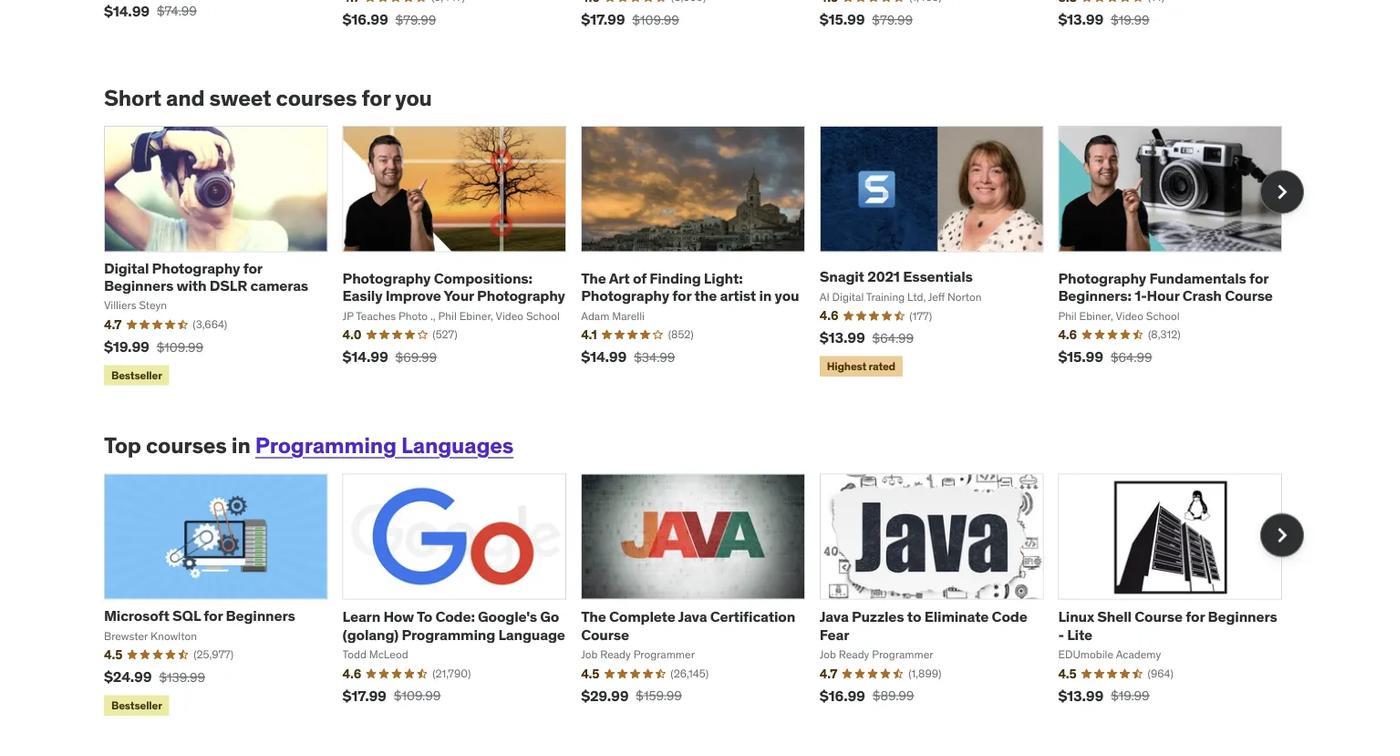 Task type: locate. For each thing, give the bounding box(es) containing it.
microsoft sql for beginners
[[104, 606, 295, 625]]

google's
[[478, 608, 537, 627]]

(golang)
[[343, 625, 399, 644]]

lite
[[1068, 625, 1093, 644]]

hour
[[1147, 286, 1180, 305]]

in
[[760, 286, 772, 305], [232, 432, 251, 460]]

0 vertical spatial courses
[[276, 84, 357, 112]]

beginners inside linux shell course for beginners - lite
[[1208, 608, 1278, 627]]

linux shell course for beginners - lite
[[1059, 608, 1278, 644]]

your
[[444, 286, 474, 305]]

1 carousel element from the top
[[104, 126, 1305, 389]]

for inside photography fundamentals for beginners: 1-hour crash course
[[1250, 269, 1269, 287]]

2 the from the top
[[581, 608, 606, 627]]

learn how to code: google's go (golang) programming language link
[[343, 608, 565, 644]]

0 horizontal spatial course
[[581, 625, 629, 644]]

next image
[[1268, 521, 1297, 550]]

1 horizontal spatial java
[[820, 608, 849, 627]]

go
[[540, 608, 559, 627]]

2 horizontal spatial beginners
[[1208, 608, 1278, 627]]

courses right the sweet
[[276, 84, 357, 112]]

for
[[362, 84, 391, 112], [243, 258, 262, 277], [1250, 269, 1269, 287], [673, 286, 692, 305], [204, 606, 223, 625], [1186, 608, 1205, 627]]

java right complete
[[678, 608, 707, 627]]

the right go
[[581, 608, 606, 627]]

1 horizontal spatial course
[[1135, 608, 1183, 627]]

1 vertical spatial carousel element
[[104, 474, 1305, 720]]

course inside the complete java certification course
[[581, 625, 629, 644]]

snagit 2021 essentials link
[[820, 267, 973, 286]]

1 horizontal spatial in
[[760, 286, 772, 305]]

java puzzles to eliminate code fear link
[[820, 608, 1028, 644]]

you inside the art of finding light: photography for the artist in you
[[775, 286, 800, 305]]

the art of finding light: photography for the artist in you
[[581, 269, 800, 305]]

course right crash at the right top of the page
[[1225, 286, 1273, 305]]

language
[[499, 625, 565, 644]]

1 horizontal spatial beginners
[[226, 606, 295, 625]]

microsoft sql for beginners link
[[104, 606, 295, 625]]

the inside the art of finding light: photography for the artist in you
[[581, 269, 606, 287]]

1 vertical spatial you
[[775, 286, 800, 305]]

programming inside the learn how to code: google's go (golang) programming language
[[402, 625, 495, 644]]

beginners inside digital photography for beginners with dslr cameras
[[104, 276, 173, 295]]

course right shell
[[1135, 608, 1183, 627]]

0 horizontal spatial you
[[395, 84, 432, 112]]

courses
[[276, 84, 357, 112], [146, 432, 227, 460]]

1 horizontal spatial courses
[[276, 84, 357, 112]]

java
[[678, 608, 707, 627], [820, 608, 849, 627]]

photography fundamentals for beginners: 1-hour crash course
[[1059, 269, 1273, 305]]

0 horizontal spatial java
[[678, 608, 707, 627]]

photography compositions: easily improve your photography
[[343, 269, 565, 305]]

programming
[[255, 432, 397, 460], [402, 625, 495, 644]]

1 java from the left
[[678, 608, 707, 627]]

eliminate
[[925, 608, 989, 627]]

beginners for top courses in
[[226, 606, 295, 625]]

for inside linux shell course for beginners - lite
[[1186, 608, 1205, 627]]

0 vertical spatial carousel element
[[104, 126, 1305, 389]]

0 horizontal spatial beginners
[[104, 276, 173, 295]]

fear
[[820, 625, 850, 644]]

in inside the art of finding light: photography for the artist in you
[[760, 286, 772, 305]]

1 horizontal spatial programming
[[402, 625, 495, 644]]

1 vertical spatial programming
[[402, 625, 495, 644]]

0 vertical spatial the
[[581, 269, 606, 287]]

carousel element containing digital photography for beginners with dslr cameras
[[104, 126, 1305, 389]]

beginners left with
[[104, 276, 173, 295]]

carousel element
[[104, 126, 1305, 389], [104, 474, 1305, 720]]

photography compositions: easily improve your photography link
[[343, 269, 565, 305]]

for inside digital photography for beginners with dslr cameras
[[243, 258, 262, 277]]

the complete java certification course link
[[581, 608, 796, 644]]

art
[[609, 269, 630, 287]]

you
[[395, 84, 432, 112], [775, 286, 800, 305]]

the left art
[[581, 269, 606, 287]]

beginners
[[104, 276, 173, 295], [226, 606, 295, 625], [1208, 608, 1278, 627]]

2 carousel element from the top
[[104, 474, 1305, 720]]

artist
[[720, 286, 756, 305]]

course
[[1225, 286, 1273, 305], [1135, 608, 1183, 627], [581, 625, 629, 644]]

2021
[[868, 267, 900, 286]]

microsoft
[[104, 606, 169, 625]]

2 horizontal spatial course
[[1225, 286, 1273, 305]]

0 horizontal spatial programming
[[255, 432, 397, 460]]

carousel element for top courses in
[[104, 474, 1305, 720]]

1 the from the top
[[581, 269, 606, 287]]

compositions:
[[434, 269, 533, 287]]

to
[[908, 608, 922, 627]]

programming languages link
[[255, 432, 514, 460]]

learn how to code: google's go (golang) programming language
[[343, 608, 565, 644]]

complete
[[609, 608, 676, 627]]

the
[[581, 269, 606, 287], [581, 608, 606, 627]]

0 horizontal spatial courses
[[146, 432, 227, 460]]

certification
[[710, 608, 796, 627]]

learn
[[343, 608, 381, 627]]

courses right top
[[146, 432, 227, 460]]

2 java from the left
[[820, 608, 849, 627]]

beginners right the sql
[[226, 606, 295, 625]]

photography
[[152, 258, 240, 277], [343, 269, 431, 287], [1059, 269, 1147, 287], [477, 286, 565, 305], [581, 286, 670, 305]]

and
[[166, 84, 205, 112]]

the
[[695, 286, 717, 305]]

the for top courses in
[[581, 608, 606, 627]]

essentials
[[903, 267, 973, 286]]

beginners down next image
[[1208, 608, 1278, 627]]

java left puzzles
[[820, 608, 849, 627]]

digital photography for beginners with dslr cameras link
[[104, 258, 308, 295]]

1 horizontal spatial you
[[775, 286, 800, 305]]

1 vertical spatial the
[[581, 608, 606, 627]]

0 vertical spatial in
[[760, 286, 772, 305]]

course right go
[[581, 625, 629, 644]]

beginners:
[[1059, 286, 1132, 305]]

beginners for short and sweet courses for you
[[104, 276, 173, 295]]

sql
[[173, 606, 201, 625]]

the complete java certification course
[[581, 608, 796, 644]]

carousel element containing microsoft sql for beginners
[[104, 474, 1305, 720]]

photography inside the art of finding light: photography for the artist in you
[[581, 286, 670, 305]]

puzzles
[[852, 608, 905, 627]]

of
[[633, 269, 647, 287]]

1 vertical spatial in
[[232, 432, 251, 460]]

0 horizontal spatial in
[[232, 432, 251, 460]]

the inside the complete java certification course
[[581, 608, 606, 627]]

dslr
[[210, 276, 247, 295]]



Task type: describe. For each thing, give the bounding box(es) containing it.
the for short and sweet courses for you
[[581, 269, 606, 287]]

carousel element for short and sweet courses for you
[[104, 126, 1305, 389]]

1 vertical spatial courses
[[146, 432, 227, 460]]

digital photography for beginners with dslr cameras
[[104, 258, 308, 295]]

java puzzles to eliminate code fear
[[820, 608, 1028, 644]]

short and sweet courses for you
[[104, 84, 432, 112]]

with
[[177, 276, 207, 295]]

improve
[[386, 286, 441, 305]]

java inside java puzzles to eliminate code fear
[[820, 608, 849, 627]]

1-
[[1135, 286, 1147, 305]]

cameras
[[251, 276, 308, 295]]

the art of finding light: photography for the artist in you link
[[581, 269, 800, 305]]

next image
[[1268, 177, 1297, 206]]

linux
[[1059, 608, 1095, 627]]

light:
[[704, 269, 743, 287]]

for inside the art of finding light: photography for the artist in you
[[673, 286, 692, 305]]

short
[[104, 84, 161, 112]]

photography inside photography fundamentals for beginners: 1-hour crash course
[[1059, 269, 1147, 287]]

sweet
[[209, 84, 271, 112]]

top
[[104, 432, 141, 460]]

crash
[[1183, 286, 1222, 305]]

code:
[[436, 608, 475, 627]]

linux shell course for beginners - lite link
[[1059, 608, 1278, 644]]

finding
[[650, 269, 701, 287]]

fundamentals
[[1150, 269, 1247, 287]]

0 vertical spatial you
[[395, 84, 432, 112]]

to
[[417, 608, 432, 627]]

photography fundamentals for beginners: 1-hour crash course link
[[1059, 269, 1273, 305]]

digital
[[104, 258, 149, 277]]

snagit
[[820, 267, 865, 286]]

shell
[[1098, 608, 1132, 627]]

0 vertical spatial programming
[[255, 432, 397, 460]]

languages
[[401, 432, 514, 460]]

course inside photography fundamentals for beginners: 1-hour crash course
[[1225, 286, 1273, 305]]

photography inside digital photography for beginners with dslr cameras
[[152, 258, 240, 277]]

code
[[992, 608, 1028, 627]]

how
[[384, 608, 414, 627]]

easily
[[343, 286, 383, 305]]

java inside the complete java certification course
[[678, 608, 707, 627]]

snagit 2021 essentials
[[820, 267, 973, 286]]

-
[[1059, 625, 1065, 644]]

top courses in programming languages
[[104, 432, 514, 460]]

course inside linux shell course for beginners - lite
[[1135, 608, 1183, 627]]



Task type: vqa. For each thing, say whether or not it's contained in the screenshot.
bottom The
yes



